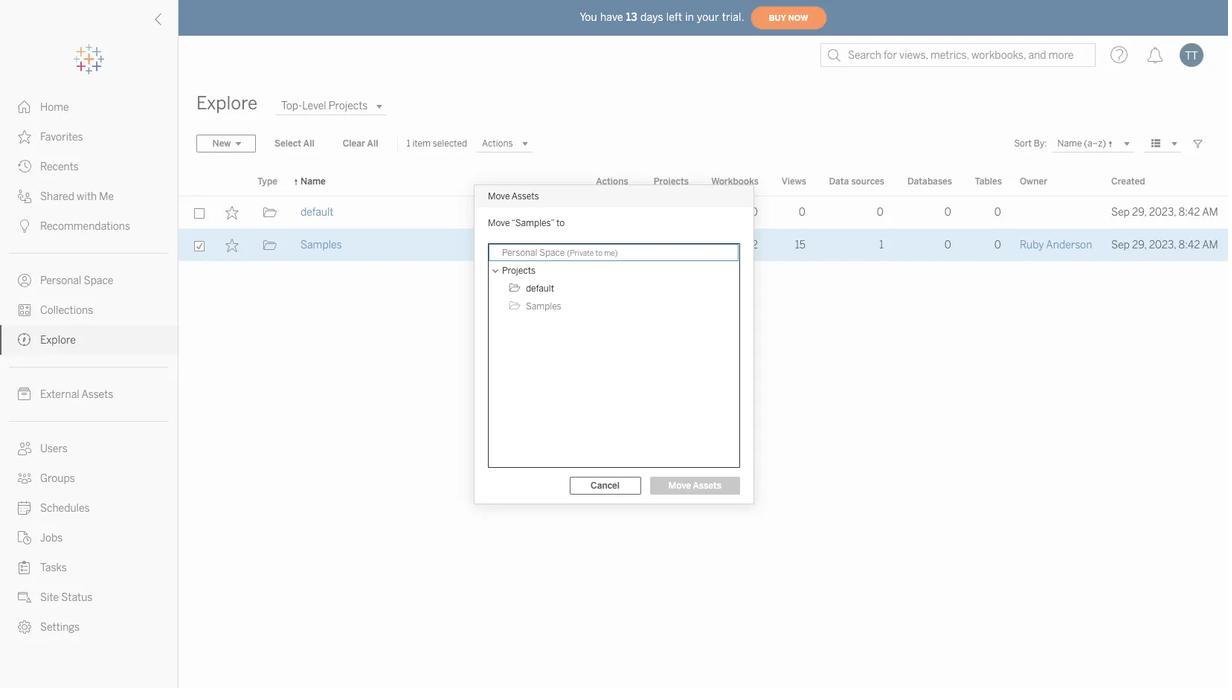Task type: describe. For each thing, give the bounding box(es) containing it.
2023, for 0
[[1149, 206, 1176, 219]]

days
[[640, 11, 663, 23]]

sep 29, 2023, 8:42 am for 1
[[1111, 239, 1218, 251]]

type
[[257, 176, 277, 187]]

me
[[99, 190, 114, 203]]

0 vertical spatial samples
[[301, 239, 342, 251]]

users
[[40, 443, 68, 455]]

assets inside button
[[693, 480, 722, 491]]

site
[[40, 591, 59, 604]]

tasks
[[40, 562, 67, 574]]

personal for personal space
[[40, 274, 81, 287]]

move "samples" to
[[488, 218, 565, 228]]

default inside row
[[301, 206, 334, 219]]

(private
[[567, 249, 594, 258]]

1 for 1 item selected
[[407, 138, 410, 149]]

collections link
[[0, 295, 178, 325]]

jobs link
[[0, 523, 178, 553]]

by text only_f5he34f image for home
[[18, 100, 31, 114]]

site status
[[40, 591, 93, 604]]

by text only_f5he34f image for recommendations
[[18, 219, 31, 233]]

1 horizontal spatial projects
[[654, 176, 689, 187]]

home link
[[0, 92, 178, 122]]

cancel
[[591, 480, 620, 491]]

your
[[697, 11, 719, 23]]

settings link
[[0, 612, 178, 642]]

move assets button
[[650, 476, 740, 494]]

groups
[[40, 472, 75, 485]]

explore link
[[0, 325, 178, 355]]

status
[[61, 591, 93, 604]]

sort
[[1014, 138, 1032, 149]]

project image
[[263, 239, 276, 252]]

space for personal space (private to me)
[[539, 247, 565, 258]]

jobs
[[40, 532, 63, 544]]

anderson
[[1046, 239, 1092, 251]]

by text only_f5he34f image for recents
[[18, 160, 31, 173]]

tables
[[975, 176, 1002, 187]]

databases
[[907, 176, 952, 187]]

2
[[752, 239, 758, 251]]

recents
[[40, 161, 79, 173]]

assets inside main navigation. press the up and down arrow keys to access links. element
[[81, 388, 113, 401]]

me)
[[604, 249, 618, 258]]

29, for 1
[[1132, 239, 1147, 251]]

by text only_f5he34f image for favorites
[[18, 130, 31, 144]]

all for clear all
[[367, 138, 378, 149]]

select all button
[[265, 135, 324, 152]]

0 horizontal spatial to
[[556, 218, 565, 228]]

buy now
[[769, 13, 808, 23]]

favorites link
[[0, 122, 178, 152]]

site status link
[[0, 582, 178, 612]]

data
[[829, 176, 849, 187]]

2023, for 1
[[1149, 239, 1176, 251]]

select
[[274, 138, 301, 149]]

by text only_f5he34f image for explore
[[18, 333, 31, 347]]

sep 29, 2023, 8:42 am for 0
[[1111, 206, 1218, 219]]

with
[[77, 190, 97, 203]]

am for 0
[[1202, 206, 1218, 219]]

15
[[795, 239, 806, 251]]

13
[[626, 11, 637, 23]]

move assets dialog
[[475, 185, 754, 503]]

all for select all
[[303, 138, 314, 149]]

personal space
[[40, 274, 113, 287]]

buy
[[769, 13, 786, 23]]

collections
[[40, 304, 93, 317]]

cell inside row group
[[1011, 196, 1102, 229]]

default link
[[301, 196, 334, 229]]

move inside button
[[668, 480, 691, 491]]

1 horizontal spatial explore
[[196, 92, 257, 114]]

data sources
[[829, 176, 884, 187]]

actions
[[596, 176, 628, 187]]

by text only_f5he34f image for tasks
[[18, 561, 31, 574]]

1 for 1
[[879, 239, 884, 251]]

samples link
[[301, 229, 342, 262]]

personal for personal space (private to me)
[[502, 247, 537, 258]]

item
[[412, 138, 431, 149]]

29, for 0
[[1132, 206, 1147, 219]]

shared
[[40, 190, 74, 203]]

clear
[[343, 138, 365, 149]]

0 vertical spatial move assets
[[488, 191, 539, 201]]

1 vertical spatial move
[[488, 218, 510, 228]]

sort by:
[[1014, 138, 1047, 149]]

by text only_f5he34f image for settings
[[18, 620, 31, 634]]

row group containing default
[[179, 196, 1228, 262]]



Task type: locate. For each thing, give the bounding box(es) containing it.
space left (private
[[539, 247, 565, 258]]

1 by text only_f5he34f image from the top
[[18, 130, 31, 144]]

1 left item
[[407, 138, 410, 149]]

1 vertical spatial 8:42
[[1179, 239, 1200, 251]]

8 by text only_f5he34f image from the top
[[18, 531, 31, 544]]

created
[[1111, 176, 1145, 187]]

grid containing default
[[179, 168, 1228, 688]]

2 row from the top
[[179, 229, 1228, 262]]

recommendations
[[40, 220, 130, 233]]

space inside row group
[[539, 247, 565, 258]]

by text only_f5he34f image for groups
[[18, 472, 31, 485]]

1 horizontal spatial default
[[526, 283, 554, 293]]

personal inside row group
[[502, 247, 537, 258]]

cell
[[1011, 196, 1102, 229]]

owner
[[1020, 176, 1047, 187]]

ruby
[[1020, 239, 1044, 251]]

2 8:42 from the top
[[1179, 239, 1200, 251]]

explore up new "popup button"
[[196, 92, 257, 114]]

space inside main navigation. press the up and down arrow keys to access links. element
[[84, 274, 113, 287]]

move
[[488, 191, 510, 201], [488, 218, 510, 228], [668, 480, 691, 491]]

ruby anderson
[[1020, 239, 1092, 251]]

7 by text only_f5he34f image from the top
[[18, 620, 31, 634]]

by text only_f5he34f image left groups
[[18, 472, 31, 485]]

schedules
[[40, 502, 90, 515]]

projects right actions
[[654, 176, 689, 187]]

main navigation. press the up and down arrow keys to access links. element
[[0, 92, 178, 642]]

personal space (private to me)
[[502, 247, 618, 258]]

2 2023, from the top
[[1149, 239, 1176, 251]]

0 vertical spatial space
[[539, 247, 565, 258]]

ruby anderson link
[[1020, 229, 1092, 262]]

by text only_f5he34f image for personal space
[[18, 274, 31, 287]]

0 horizontal spatial default
[[301, 206, 334, 219]]

in
[[685, 11, 694, 23]]

assets
[[512, 191, 539, 201], [81, 388, 113, 401], [693, 480, 722, 491]]

1 inside row
[[879, 239, 884, 251]]

by text only_f5he34f image left schedules
[[18, 501, 31, 515]]

1
[[407, 138, 410, 149], [879, 239, 884, 251]]

to right "samples"
[[556, 218, 565, 228]]

samples down personal space (private to me)
[[526, 301, 561, 311]]

schedules link
[[0, 493, 178, 523]]

have
[[600, 11, 623, 23]]

move assets inside button
[[668, 480, 722, 491]]

9 by text only_f5he34f image from the top
[[18, 561, 31, 574]]

grid
[[179, 168, 1228, 688]]

0 horizontal spatial projects
[[502, 265, 536, 276]]

1 vertical spatial sep 29, 2023, 8:42 am
[[1111, 239, 1218, 251]]

samples inside 'move assets' dialog
[[526, 301, 561, 311]]

users link
[[0, 434, 178, 463]]

1 vertical spatial to
[[595, 249, 602, 258]]

0 vertical spatial 29,
[[1132, 206, 1147, 219]]

projects down personal space (private to me)
[[502, 265, 536, 276]]

1 vertical spatial 1
[[879, 239, 884, 251]]

personal space link
[[0, 266, 178, 295]]

0 vertical spatial sep
[[1111, 206, 1130, 219]]

1 2023, from the top
[[1149, 206, 1176, 219]]

0 vertical spatial to
[[556, 218, 565, 228]]

1 vertical spatial projects
[[502, 265, 536, 276]]

sources
[[851, 176, 884, 187]]

1 vertical spatial explore
[[40, 334, 76, 347]]

"samples"
[[511, 218, 554, 228]]

1 vertical spatial space
[[84, 274, 113, 287]]

by text only_f5he34f image inside 'jobs' link
[[18, 531, 31, 544]]

by text only_f5he34f image
[[18, 100, 31, 114], [18, 219, 31, 233], [18, 333, 31, 347], [18, 388, 31, 401], [18, 442, 31, 455], [18, 591, 31, 604], [18, 620, 31, 634]]

new
[[212, 138, 231, 149]]

left
[[666, 11, 682, 23]]

1 horizontal spatial samples
[[526, 301, 561, 311]]

by text only_f5he34f image for site status
[[18, 591, 31, 604]]

row group
[[179, 196, 1228, 262], [489, 244, 739, 315]]

personal up collections
[[40, 274, 81, 287]]

1 vertical spatial move assets
[[668, 480, 722, 491]]

by text only_f5he34f image
[[18, 130, 31, 144], [18, 160, 31, 173], [18, 190, 31, 203], [18, 274, 31, 287], [18, 303, 31, 317], [18, 472, 31, 485], [18, 501, 31, 515], [18, 531, 31, 544], [18, 561, 31, 574]]

1 vertical spatial personal
[[40, 274, 81, 287]]

1 vertical spatial default
[[526, 283, 554, 293]]

all
[[303, 138, 314, 149], [367, 138, 378, 149]]

by text only_f5he34f image left collections
[[18, 303, 31, 317]]

0 horizontal spatial assets
[[81, 388, 113, 401]]

1 vertical spatial am
[[1202, 239, 1218, 251]]

row group inside 'move assets' dialog
[[489, 244, 739, 315]]

row
[[179, 196, 1228, 229], [179, 229, 1228, 262]]

0 vertical spatial 2023,
[[1149, 206, 1176, 219]]

projects inside 'move assets' dialog
[[502, 265, 536, 276]]

space for personal space
[[84, 274, 113, 287]]

1 vertical spatial 29,
[[1132, 239, 1147, 251]]

0 vertical spatial projects
[[654, 176, 689, 187]]

you
[[580, 11, 597, 23]]

sep for 1
[[1111, 239, 1130, 251]]

1 by text only_f5he34f image from the top
[[18, 100, 31, 114]]

row containing samples
[[179, 229, 1228, 262]]

0 horizontal spatial 1
[[407, 138, 410, 149]]

by text only_f5he34f image left "shared"
[[18, 190, 31, 203]]

0 vertical spatial move
[[488, 191, 510, 201]]

1 horizontal spatial personal
[[502, 247, 537, 258]]

0 vertical spatial personal
[[502, 247, 537, 258]]

0 horizontal spatial move assets
[[488, 191, 539, 201]]

2 sep 29, 2023, 8:42 am from the top
[[1111, 239, 1218, 251]]

0 horizontal spatial space
[[84, 274, 113, 287]]

by:
[[1034, 138, 1047, 149]]

sep for 0
[[1111, 206, 1130, 219]]

1 sep 29, 2023, 8:42 am from the top
[[1111, 206, 1218, 219]]

2 all from the left
[[367, 138, 378, 149]]

7 by text only_f5he34f image from the top
[[18, 501, 31, 515]]

1 8:42 from the top
[[1179, 206, 1200, 219]]

1 am from the top
[[1202, 206, 1218, 219]]

0 vertical spatial default
[[301, 206, 334, 219]]

0 vertical spatial assets
[[512, 191, 539, 201]]

explore inside explore link
[[40, 334, 76, 347]]

workbooks
[[711, 176, 759, 187]]

buy now button
[[750, 6, 827, 30]]

2 sep from the top
[[1111, 239, 1130, 251]]

4 by text only_f5he34f image from the top
[[18, 274, 31, 287]]

row group containing personal space
[[489, 244, 739, 315]]

by text only_f5he34f image inside home link
[[18, 100, 31, 114]]

2 am from the top
[[1202, 239, 1218, 251]]

1 29, from the top
[[1132, 206, 1147, 219]]

by text only_f5he34f image for users
[[18, 442, 31, 455]]

4 by text only_f5he34f image from the top
[[18, 388, 31, 401]]

by text only_f5he34f image inside the recommendations link
[[18, 219, 31, 233]]

personal down move "samples" to at left top
[[502, 247, 537, 258]]

personal
[[502, 247, 537, 258], [40, 274, 81, 287]]

5 by text only_f5he34f image from the top
[[18, 303, 31, 317]]

tasks link
[[0, 553, 178, 582]]

29,
[[1132, 206, 1147, 219], [1132, 239, 1147, 251]]

default inside 'move assets' dialog
[[526, 283, 554, 293]]

to
[[556, 218, 565, 228], [595, 249, 602, 258]]

by text only_f5he34f image left jobs
[[18, 531, 31, 544]]

2 by text only_f5he34f image from the top
[[18, 219, 31, 233]]

settings
[[40, 621, 80, 634]]

external assets
[[40, 388, 113, 401]]

1 vertical spatial assets
[[81, 388, 113, 401]]

1 horizontal spatial to
[[595, 249, 602, 258]]

0 vertical spatial am
[[1202, 206, 1218, 219]]

by text only_f5he34f image left tasks
[[18, 561, 31, 574]]

by text only_f5he34f image left favorites
[[18, 130, 31, 144]]

by text only_f5he34f image inside explore link
[[18, 333, 31, 347]]

by text only_f5he34f image for jobs
[[18, 531, 31, 544]]

clear all button
[[333, 135, 388, 152]]

1 all from the left
[[303, 138, 314, 149]]

1 horizontal spatial space
[[539, 247, 565, 258]]

2 29, from the top
[[1132, 239, 1147, 251]]

projects
[[654, 176, 689, 187], [502, 265, 536, 276]]

you have 13 days left in your trial.
[[580, 11, 744, 23]]

2 by text only_f5he34f image from the top
[[18, 160, 31, 173]]

by text only_f5he34f image inside 'collections' link
[[18, 303, 31, 317]]

0 vertical spatial 1
[[407, 138, 410, 149]]

1 horizontal spatial 1
[[879, 239, 884, 251]]

1 vertical spatial samples
[[526, 301, 561, 311]]

by text only_f5he34f image inside users link
[[18, 442, 31, 455]]

views
[[782, 176, 806, 187]]

new button
[[196, 135, 256, 152]]

6 by text only_f5he34f image from the top
[[18, 472, 31, 485]]

external
[[40, 388, 79, 401]]

2 vertical spatial assets
[[693, 480, 722, 491]]

by text only_f5he34f image inside tasks link
[[18, 561, 31, 574]]

recents link
[[0, 152, 178, 181]]

0 vertical spatial sep 29, 2023, 8:42 am
[[1111, 206, 1218, 219]]

1 down sources
[[879, 239, 884, 251]]

by text only_f5he34f image inside personal space link
[[18, 274, 31, 287]]

name
[[301, 176, 326, 187]]

0 vertical spatial explore
[[196, 92, 257, 114]]

8:42 for 0
[[1179, 206, 1200, 219]]

8:42
[[1179, 206, 1200, 219], [1179, 239, 1200, 251]]

by text only_f5he34f image inside settings link
[[18, 620, 31, 634]]

project image
[[263, 206, 276, 219]]

by text only_f5he34f image inside shared with me link
[[18, 190, 31, 203]]

samples
[[301, 239, 342, 251], [526, 301, 561, 311]]

cancel button
[[569, 476, 641, 494]]

3 by text only_f5he34f image from the top
[[18, 190, 31, 203]]

0 horizontal spatial samples
[[301, 239, 342, 251]]

am for 1
[[1202, 239, 1218, 251]]

personal inside personal space link
[[40, 274, 81, 287]]

shared with me
[[40, 190, 114, 203]]

groups link
[[0, 463, 178, 493]]

1 horizontal spatial assets
[[512, 191, 539, 201]]

by text only_f5he34f image inside schedules link
[[18, 501, 31, 515]]

sep down created
[[1111, 206, 1130, 219]]

1 row from the top
[[179, 196, 1228, 229]]

move assets
[[488, 191, 539, 201], [668, 480, 722, 491]]

1 horizontal spatial all
[[367, 138, 378, 149]]

by text only_f5he34f image inside favorites link
[[18, 130, 31, 144]]

home
[[40, 101, 69, 114]]

row containing default
[[179, 196, 1228, 229]]

samples down default link
[[301, 239, 342, 251]]

6 by text only_f5he34f image from the top
[[18, 591, 31, 604]]

all right select
[[303, 138, 314, 149]]

8:42 for 1
[[1179, 239, 1200, 251]]

sep right anderson
[[1111, 239, 1130, 251]]

default down personal space (private to me)
[[526, 283, 554, 293]]

default
[[301, 206, 334, 219], [526, 283, 554, 293]]

trial.
[[722, 11, 744, 23]]

by text only_f5he34f image for schedules
[[18, 501, 31, 515]]

by text only_f5he34f image inside groups link
[[18, 472, 31, 485]]

0 vertical spatial 8:42
[[1179, 206, 1200, 219]]

by text only_f5he34f image inside external assets link
[[18, 388, 31, 401]]

shared with me link
[[0, 181, 178, 211]]

1 vertical spatial 2023,
[[1149, 239, 1176, 251]]

by text only_f5he34f image for shared with me
[[18, 190, 31, 203]]

external assets link
[[0, 379, 178, 409]]

1 horizontal spatial move assets
[[668, 480, 722, 491]]

am
[[1202, 206, 1218, 219], [1202, 239, 1218, 251]]

default down name
[[301, 206, 334, 219]]

favorites
[[40, 131, 83, 144]]

all right clear
[[367, 138, 378, 149]]

navigation panel element
[[0, 45, 178, 642]]

1 sep from the top
[[1111, 206, 1130, 219]]

clear all
[[343, 138, 378, 149]]

recommendations link
[[0, 211, 178, 241]]

by text only_f5he34f image inside recents link
[[18, 160, 31, 173]]

3 by text only_f5he34f image from the top
[[18, 333, 31, 347]]

select all
[[274, 138, 314, 149]]

space up 'collections' link
[[84, 274, 113, 287]]

5 by text only_f5he34f image from the top
[[18, 442, 31, 455]]

to left me)
[[595, 249, 602, 258]]

by text only_f5he34f image left recents
[[18, 160, 31, 173]]

explore down collections
[[40, 334, 76, 347]]

0 horizontal spatial all
[[303, 138, 314, 149]]

explore
[[196, 92, 257, 114], [40, 334, 76, 347]]

by text only_f5he34f image for external assets
[[18, 388, 31, 401]]

1 vertical spatial sep
[[1111, 239, 1130, 251]]

sep
[[1111, 206, 1130, 219], [1111, 239, 1130, 251]]

2 vertical spatial move
[[668, 480, 691, 491]]

2 horizontal spatial assets
[[693, 480, 722, 491]]

by text only_f5he34f image left personal space
[[18, 274, 31, 287]]

selected
[[433, 138, 467, 149]]

1 item selected
[[407, 138, 467, 149]]

0 horizontal spatial explore
[[40, 334, 76, 347]]

by text only_f5he34f image inside site status link
[[18, 591, 31, 604]]

0 horizontal spatial personal
[[40, 274, 81, 287]]

0
[[681, 206, 688, 219], [751, 206, 758, 219], [799, 206, 806, 219], [877, 206, 884, 219], [945, 206, 951, 219], [994, 206, 1001, 219], [681, 239, 688, 251], [945, 239, 951, 251], [994, 239, 1001, 251]]

now
[[788, 13, 808, 23]]

by text only_f5he34f image for collections
[[18, 303, 31, 317]]

to inside personal space (private to me)
[[595, 249, 602, 258]]



Task type: vqa. For each thing, say whether or not it's contained in the screenshot.
"Superstore Datasource"
no



